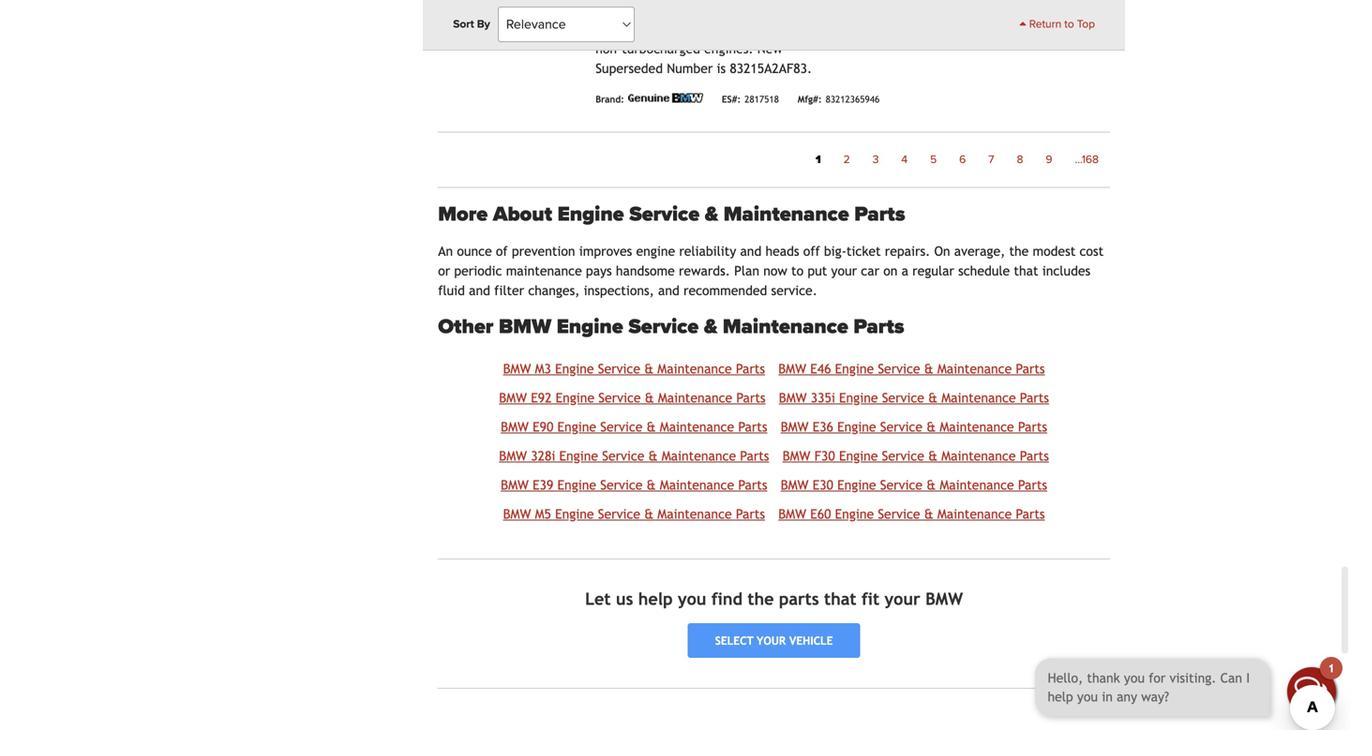 Task type: vqa. For each thing, say whether or not it's contained in the screenshot.
Maintenance for BMW 335i Engine Service & Maintenance Parts
yes



Task type: locate. For each thing, give the bounding box(es) containing it.
your right fit
[[885, 589, 920, 609]]

& down bmw 328i engine service & maintenance parts link
[[647, 478, 656, 493]]

that left fit
[[824, 589, 857, 609]]

& for bmw
[[704, 315, 717, 340]]

bmw e90 engine service & maintenance parts link
[[501, 419, 767, 434]]

mfg#: 83212365946
[[798, 94, 880, 105]]

bmw left e36 on the right bottom of the page
[[781, 419, 809, 434]]

recommended
[[684, 283, 767, 298]]

engine right e60
[[835, 507, 874, 522]]

e46
[[810, 361, 831, 376]]

0 horizontal spatial the
[[748, 589, 774, 609]]

your inside button
[[757, 634, 786, 648]]

select your vehicle button
[[688, 624, 860, 658]]

parts for bmw 328i engine service & maintenance parts
[[740, 449, 769, 464]]

let us help you find the parts that fit your     bmw
[[585, 589, 963, 609]]

engine up improves
[[558, 202, 624, 227]]

engine for m3
[[555, 361, 594, 376]]

prevention
[[512, 244, 575, 259]]

your right the select
[[757, 634, 786, 648]]

now
[[763, 264, 787, 279]]

more about engine service & maintenance parts
[[438, 202, 905, 227]]

service down bmw e90 engine service & maintenance parts
[[602, 449, 645, 464]]

help
[[638, 589, 673, 609]]

off
[[803, 244, 820, 259]]

to left 'top'
[[1064, 17, 1074, 31]]

bmw e60 engine service & maintenance parts
[[778, 507, 1045, 522]]

return to top link
[[1019, 16, 1095, 33]]

the left modest
[[1009, 244, 1029, 259]]

e39
[[533, 478, 554, 493]]

bmw left the e46
[[778, 361, 806, 376]]

parts for bmw e30 engine service & maintenance parts
[[1018, 478, 1047, 493]]

& down bmw e36 engine service & maintenance parts
[[928, 449, 938, 464]]

1 vertical spatial to
[[791, 264, 804, 279]]

& for e39
[[647, 478, 656, 493]]

parts
[[779, 589, 819, 609]]

parts for more about engine service & maintenance parts
[[854, 202, 905, 227]]

& for e60
[[924, 507, 934, 522]]

and down periodic at the top of page
[[469, 283, 490, 298]]

maintenance up bmw e36 engine service & maintenance parts
[[942, 390, 1016, 405]]

bmw for bmw m5 engine service & maintenance parts
[[503, 507, 531, 522]]

& up reliability in the top right of the page
[[705, 202, 718, 227]]

parts for bmw m5 engine service & maintenance parts
[[736, 507, 765, 522]]

engine
[[558, 202, 624, 227], [557, 315, 623, 340], [555, 361, 594, 376], [835, 361, 874, 376], [556, 390, 595, 405], [839, 390, 878, 405], [557, 419, 596, 434], [837, 419, 876, 434], [559, 449, 598, 464], [839, 449, 878, 464], [557, 478, 596, 493], [837, 478, 876, 493], [555, 507, 594, 522], [835, 507, 874, 522]]

& up the bmw f30 engine service & maintenance parts link
[[927, 419, 936, 434]]

engine down inspections,
[[557, 315, 623, 340]]

service up "bmw 335i engine service & maintenance parts"
[[878, 361, 920, 376]]

e36
[[813, 419, 833, 434]]

& down bmw e30 engine service & maintenance parts link
[[924, 507, 934, 522]]

& for e30
[[927, 478, 936, 493]]

parts for bmw e36 engine service & maintenance parts
[[1018, 419, 1047, 434]]

& up bmw 328i engine service & maintenance parts
[[647, 419, 656, 434]]

e60
[[810, 507, 831, 522]]

your down big-
[[831, 264, 857, 279]]

2 link
[[832, 147, 861, 172]]

engine for e39
[[557, 478, 596, 493]]

changes,
[[528, 283, 580, 298]]

bmw left the m3
[[503, 361, 531, 376]]

…168 link
[[1064, 147, 1110, 172]]

other
[[438, 315, 494, 340]]

reliability
[[679, 244, 736, 259]]

engine right f30
[[839, 449, 878, 464]]

bmw for bmw e30 engine service & maintenance parts
[[781, 478, 809, 493]]

0 vertical spatial the
[[1009, 244, 1029, 259]]

engine right e92
[[556, 390, 595, 405]]

service down bmw e30 engine service & maintenance parts link
[[878, 507, 920, 522]]

engine right e30
[[837, 478, 876, 493]]

the right find
[[748, 589, 774, 609]]

bmw e30 engine service & maintenance parts link
[[781, 478, 1047, 493]]

maintenance up bmw 328i engine service & maintenance parts
[[660, 419, 734, 434]]

maintenance for more about engine service & maintenance parts
[[724, 202, 849, 227]]

maintenance up bmw 335i engine service & maintenance parts link
[[938, 361, 1012, 376]]

0 vertical spatial to
[[1064, 17, 1074, 31]]

and down handsome
[[658, 283, 680, 298]]

4
[[901, 153, 908, 166]]

8 link
[[1006, 147, 1035, 172]]

service for f30
[[882, 449, 924, 464]]

and up "plan"
[[740, 244, 762, 259]]

us
[[616, 589, 633, 609]]

service for e39
[[600, 478, 643, 493]]

maintenance for bmw e36 engine service & maintenance parts
[[940, 419, 1014, 434]]

2 horizontal spatial and
[[740, 244, 762, 259]]

to left put
[[791, 264, 804, 279]]

& up "bmw 335i engine service & maintenance parts"
[[924, 361, 934, 376]]

bmw m5 engine service & maintenance parts link
[[503, 507, 765, 522]]

maintenance down the bmw f30 engine service & maintenance parts link
[[940, 478, 1014, 493]]

& down bmw e39 engine service & maintenance parts link
[[644, 507, 654, 522]]

engine right 328i
[[559, 449, 598, 464]]

that down modest
[[1014, 264, 1038, 279]]

find
[[711, 589, 743, 609]]

select your vehicle
[[715, 634, 833, 648]]

maintenance down bmw e36 engine service & maintenance parts
[[942, 449, 1016, 464]]

rewards.
[[679, 264, 730, 279]]

service up the bmw e60 engine service & maintenance parts
[[880, 478, 923, 493]]

service down bmw e92 engine service & maintenance parts link
[[600, 419, 643, 434]]

bmw 328i engine service & maintenance parts
[[499, 449, 769, 464]]

1 horizontal spatial to
[[1064, 17, 1074, 31]]

cost
[[1080, 244, 1104, 259]]

maintenance down bmw 328i engine service & maintenance parts link
[[660, 478, 734, 493]]

engine right the m3
[[555, 361, 594, 376]]

0 horizontal spatial and
[[469, 283, 490, 298]]

6
[[959, 153, 966, 166]]

engine right e39
[[557, 478, 596, 493]]

maintenance for bmw m3 engine service & maintenance parts
[[658, 361, 732, 376]]

maintenance for bmw m5 engine service & maintenance parts
[[658, 507, 732, 522]]

1 horizontal spatial that
[[1014, 264, 1038, 279]]

2 vertical spatial your
[[757, 634, 786, 648]]

& down recommended
[[704, 315, 717, 340]]

repairs.
[[885, 244, 930, 259]]

0 vertical spatial your
[[831, 264, 857, 279]]

1 horizontal spatial and
[[658, 283, 680, 298]]

handsome
[[616, 264, 675, 279]]

maintenance for bmw e46 engine service & maintenance parts
[[938, 361, 1012, 376]]

maintenance down bmw e39 engine service & maintenance parts link
[[658, 507, 732, 522]]

maintenance down other bmw engine service & maintenance parts
[[658, 361, 732, 376]]

engine right m5
[[555, 507, 594, 522]]

engine for e46
[[835, 361, 874, 376]]

service for e92
[[598, 390, 641, 405]]

service for about
[[629, 202, 700, 227]]

service up bmw e30 engine service & maintenance parts link
[[882, 449, 924, 464]]

service.
[[771, 283, 817, 298]]

engine right the e46
[[835, 361, 874, 376]]

mfg#:
[[798, 94, 822, 105]]

maintenance down service.
[[723, 315, 848, 340]]

0 vertical spatial that
[[1014, 264, 1038, 279]]

bmw for bmw e60 engine service & maintenance parts
[[778, 507, 806, 522]]

engine for 335i
[[839, 390, 878, 405]]

bmw right fit
[[926, 589, 963, 609]]

& down bmw e90 engine service & maintenance parts
[[649, 449, 658, 464]]

maintenance
[[724, 202, 849, 227], [723, 315, 848, 340], [658, 361, 732, 376], [938, 361, 1012, 376], [658, 390, 732, 405], [942, 390, 1016, 405], [660, 419, 734, 434], [940, 419, 1014, 434], [662, 449, 736, 464], [942, 449, 1016, 464], [660, 478, 734, 493], [940, 478, 1014, 493], [658, 507, 732, 522], [938, 507, 1012, 522]]

engine right 335i
[[839, 390, 878, 405]]

1 vertical spatial the
[[748, 589, 774, 609]]

bmw left 335i
[[779, 390, 807, 405]]

& up bmw e92 engine service & maintenance parts
[[644, 361, 654, 376]]

1 horizontal spatial the
[[1009, 244, 1029, 259]]

1 horizontal spatial your
[[831, 264, 857, 279]]

service down bmw 335i engine service & maintenance parts link
[[880, 419, 923, 434]]

service down bmw e46 engine service & maintenance parts link
[[882, 390, 924, 405]]

service down bmw m3 engine service & maintenance parts link
[[598, 390, 641, 405]]

0 horizontal spatial your
[[757, 634, 786, 648]]

top
[[1077, 17, 1095, 31]]

bmw e92 engine service & maintenance parts
[[499, 390, 766, 405]]

engine for e92
[[556, 390, 595, 405]]

service down bmw e39 engine service & maintenance parts link
[[598, 507, 640, 522]]

service up bmw m3 engine service & maintenance parts link
[[629, 315, 699, 340]]

service
[[629, 202, 700, 227], [629, 315, 699, 340], [598, 361, 640, 376], [878, 361, 920, 376], [598, 390, 641, 405], [882, 390, 924, 405], [600, 419, 643, 434], [880, 419, 923, 434], [602, 449, 645, 464], [882, 449, 924, 464], [600, 478, 643, 493], [880, 478, 923, 493], [598, 507, 640, 522], [878, 507, 920, 522]]

maintenance down bmw e90 engine service & maintenance parts link
[[662, 449, 736, 464]]

engine for f30
[[839, 449, 878, 464]]

bmw e92 engine service & maintenance parts link
[[499, 390, 766, 405]]

bmw for bmw e46 engine service & maintenance parts
[[778, 361, 806, 376]]

service for e36
[[880, 419, 923, 434]]

maintenance down bmw e30 engine service & maintenance parts link
[[938, 507, 1012, 522]]

your inside an ounce of prevention improves engine reliability and heads off big-ticket repairs. on average, the modest cost or periodic maintenance pays handsome rewards. plan now to put your car on a regular schedule that includes fluid and filter changes, inspections, and recommended service.
[[831, 264, 857, 279]]

bmw left 328i
[[499, 449, 527, 464]]

engine right e90
[[557, 419, 596, 434]]

bmw left e39
[[501, 478, 529, 493]]

0 horizontal spatial to
[[791, 264, 804, 279]]

engine right e36 on the right bottom of the page
[[837, 419, 876, 434]]

put
[[808, 264, 827, 279]]

bmw e60 engine service & maintenance parts link
[[778, 507, 1045, 522]]

1 vertical spatial that
[[824, 589, 857, 609]]

bmw 335i engine service & maintenance parts
[[779, 390, 1049, 405]]

bmw e90 engine service & maintenance parts
[[501, 419, 767, 434]]

on
[[883, 264, 898, 279]]

engine for e60
[[835, 507, 874, 522]]

or
[[438, 264, 450, 279]]

5
[[930, 153, 937, 166]]

& for about
[[705, 202, 718, 227]]

your
[[831, 264, 857, 279], [885, 589, 920, 609], [757, 634, 786, 648]]

bmw for bmw 335i engine service & maintenance parts
[[779, 390, 807, 405]]

to
[[1064, 17, 1074, 31], [791, 264, 804, 279]]

genuine bmw - corporate logo image
[[628, 93, 703, 102]]

engine for e90
[[557, 419, 596, 434]]

improves
[[579, 244, 632, 259]]

and
[[740, 244, 762, 259], [469, 283, 490, 298], [658, 283, 680, 298]]

bmw for bmw e36 engine service & maintenance parts
[[781, 419, 809, 434]]

service up engine
[[629, 202, 700, 227]]

parts for bmw m3 engine service & maintenance parts
[[736, 361, 765, 376]]

bmw
[[499, 315, 551, 340], [503, 361, 531, 376], [778, 361, 806, 376], [499, 390, 527, 405], [779, 390, 807, 405], [501, 419, 529, 434], [781, 419, 809, 434], [499, 449, 527, 464], [783, 449, 811, 464], [501, 478, 529, 493], [781, 478, 809, 493], [503, 507, 531, 522], [778, 507, 806, 522], [926, 589, 963, 609]]

& for m5
[[644, 507, 654, 522]]

maintenance up heads
[[724, 202, 849, 227]]

7
[[989, 153, 994, 166]]

bmw left f30
[[783, 449, 811, 464]]

let
[[585, 589, 611, 609]]

maintenance for bmw e30 engine service & maintenance parts
[[940, 478, 1014, 493]]

& down the bmw f30 engine service & maintenance parts link
[[927, 478, 936, 493]]

9 link
[[1035, 147, 1064, 172]]

2 horizontal spatial your
[[885, 589, 920, 609]]

engine for m5
[[555, 507, 594, 522]]

maintenance up the bmw f30 engine service & maintenance parts link
[[940, 419, 1014, 434]]

car
[[861, 264, 880, 279]]

parts for bmw e92 engine service & maintenance parts
[[736, 390, 766, 405]]

maintenance down bmw m3 engine service & maintenance parts link
[[658, 390, 732, 405]]

bmw for bmw e90 engine service & maintenance parts
[[501, 419, 529, 434]]

engine for 328i
[[559, 449, 598, 464]]

bmw 335i engine service & maintenance parts link
[[779, 390, 1049, 405]]

& for m3
[[644, 361, 654, 376]]

service up bmw e92 engine service & maintenance parts link
[[598, 361, 640, 376]]

parts
[[854, 202, 905, 227], [854, 315, 904, 340], [736, 361, 765, 376], [1016, 361, 1045, 376], [736, 390, 766, 405], [1020, 390, 1049, 405], [738, 419, 767, 434], [1018, 419, 1047, 434], [740, 449, 769, 464], [1020, 449, 1049, 464], [738, 478, 767, 493], [1018, 478, 1047, 493], [736, 507, 765, 522], [1016, 507, 1045, 522]]

bmw e39 engine service & maintenance parts link
[[501, 478, 767, 493]]

& up bmw e36 engine service & maintenance parts
[[928, 390, 938, 405]]

& down bmw m3 engine service & maintenance parts link
[[645, 390, 654, 405]]

service up bmw m5 engine service & maintenance parts link
[[600, 478, 643, 493]]

&
[[705, 202, 718, 227], [704, 315, 717, 340], [644, 361, 654, 376], [924, 361, 934, 376], [645, 390, 654, 405], [928, 390, 938, 405], [647, 419, 656, 434], [927, 419, 936, 434], [649, 449, 658, 464], [928, 449, 938, 464], [647, 478, 656, 493], [927, 478, 936, 493], [644, 507, 654, 522], [924, 507, 934, 522]]

modest
[[1033, 244, 1076, 259]]

e90
[[533, 419, 554, 434]]

that inside an ounce of prevention improves engine reliability and heads off big-ticket repairs. on average, the modest cost or periodic maintenance pays handsome rewards. plan now to put your car on a regular schedule that includes fluid and filter changes, inspections, and recommended service.
[[1014, 264, 1038, 279]]

bmw left e30
[[781, 478, 809, 493]]

sort by
[[453, 17, 490, 31]]

bmw left e60
[[778, 507, 806, 522]]

es#:
[[722, 94, 741, 105]]

& for f30
[[928, 449, 938, 464]]

bmw left e90
[[501, 419, 529, 434]]

0 horizontal spatial that
[[824, 589, 857, 609]]

bmw left m5
[[503, 507, 531, 522]]

bmw left e92
[[499, 390, 527, 405]]



Task type: describe. For each thing, give the bounding box(es) containing it.
8
[[1017, 153, 1023, 166]]

83212365946
[[826, 94, 880, 105]]

328i
[[531, 449, 555, 464]]

engine for about
[[558, 202, 624, 227]]

bmw m3 engine service & maintenance parts link
[[503, 361, 765, 376]]

bmw e46 engine service & maintenance parts link
[[778, 361, 1045, 376]]

& for e92
[[645, 390, 654, 405]]

bmw e30 engine service & maintenance parts
[[781, 478, 1047, 493]]

3
[[873, 153, 879, 166]]

es#: 2817518
[[722, 94, 779, 105]]

other bmw engine service & maintenance parts
[[438, 315, 904, 340]]

fluid
[[438, 283, 465, 298]]

pays
[[586, 264, 612, 279]]

vehicle
[[789, 634, 833, 648]]

ounce
[[457, 244, 492, 259]]

parts for other bmw engine service & maintenance parts
[[854, 315, 904, 340]]

maintenance for other bmw engine service & maintenance parts
[[723, 315, 848, 340]]

parts for bmw e90 engine service & maintenance parts
[[738, 419, 767, 434]]

bmw f30 engine service & maintenance parts link
[[783, 449, 1049, 464]]

service for 328i
[[602, 449, 645, 464]]

periodic
[[454, 264, 502, 279]]

by
[[477, 17, 490, 31]]

you
[[678, 589, 706, 609]]

3 link
[[861, 147, 890, 172]]

service for bmw
[[629, 315, 699, 340]]

schedule
[[958, 264, 1010, 279]]

return
[[1029, 17, 1062, 31]]

m3
[[535, 361, 551, 376]]

service for m5
[[598, 507, 640, 522]]

& for e90
[[647, 419, 656, 434]]

bmw down filter
[[499, 315, 551, 340]]

maintenance for bmw e60 engine service & maintenance parts
[[938, 507, 1012, 522]]

& for 335i
[[928, 390, 938, 405]]

parts for bmw f30 engine service & maintenance parts
[[1020, 449, 1049, 464]]

service for m3
[[598, 361, 640, 376]]

the inside an ounce of prevention improves engine reliability and heads off big-ticket repairs. on average, the modest cost or periodic maintenance pays handsome rewards. plan now to put your car on a regular schedule that includes fluid and filter changes, inspections, and recommended service.
[[1009, 244, 1029, 259]]

engine for bmw
[[557, 315, 623, 340]]

9
[[1046, 153, 1053, 166]]

2817518
[[745, 94, 779, 105]]

fit
[[862, 589, 880, 609]]

engine for e30
[[837, 478, 876, 493]]

parts for bmw e39 engine service & maintenance parts
[[738, 478, 767, 493]]

sort
[[453, 17, 474, 31]]

caret up image
[[1019, 18, 1026, 29]]

ticket
[[847, 244, 881, 259]]

big-
[[824, 244, 847, 259]]

heads
[[766, 244, 799, 259]]

bmw for bmw e39 engine service & maintenance parts
[[501, 478, 529, 493]]

service for e60
[[878, 507, 920, 522]]

maintenance for bmw 335i engine service & maintenance parts
[[942, 390, 1016, 405]]

to inside an ounce of prevention improves engine reliability and heads off big-ticket repairs. on average, the modest cost or periodic maintenance pays handsome rewards. plan now to put your car on a regular schedule that includes fluid and filter changes, inspections, and recommended service.
[[791, 264, 804, 279]]

7 link
[[977, 147, 1006, 172]]

includes
[[1042, 264, 1091, 279]]

1
[[816, 153, 821, 166]]

maintenance for bmw f30 engine service & maintenance parts
[[942, 449, 1016, 464]]

maintenance for bmw e92 engine service & maintenance parts
[[658, 390, 732, 405]]

plan
[[734, 264, 760, 279]]

bmw f30 engine service & maintenance parts
[[783, 449, 1049, 464]]

maintenance for bmw e39 engine service & maintenance parts
[[660, 478, 734, 493]]

brand:
[[596, 94, 624, 105]]

maintenance for bmw e90 engine service & maintenance parts
[[660, 419, 734, 434]]

bmw for bmw f30 engine service & maintenance parts
[[783, 449, 811, 464]]

on
[[934, 244, 950, 259]]

bmw for bmw m3 engine service & maintenance parts
[[503, 361, 531, 376]]

service for 335i
[[882, 390, 924, 405]]

engine
[[636, 244, 675, 259]]

5 link
[[919, 147, 948, 172]]

service for e90
[[600, 419, 643, 434]]

maintenance
[[506, 264, 582, 279]]

bmw e36 engine service & maintenance parts link
[[781, 419, 1047, 434]]

parts for bmw e60 engine service & maintenance parts
[[1016, 507, 1045, 522]]

1 link
[[804, 147, 832, 172]]

bmw m5 engine service & maintenance parts
[[503, 507, 765, 522]]

m5
[[535, 507, 551, 522]]

an
[[438, 244, 453, 259]]

2
[[844, 153, 850, 166]]

1 vertical spatial your
[[885, 589, 920, 609]]

& for 328i
[[649, 449, 658, 464]]

bmw e46 engine service & maintenance parts
[[778, 361, 1045, 376]]

parts for bmw e46 engine service & maintenance parts
[[1016, 361, 1045, 376]]

filter
[[494, 283, 524, 298]]

6 link
[[948, 147, 977, 172]]

bmw for bmw 328i engine service & maintenance parts
[[499, 449, 527, 464]]

e92
[[531, 390, 552, 405]]

bmw m3 engine service & maintenance parts
[[503, 361, 765, 376]]

return to top
[[1026, 17, 1095, 31]]

…168
[[1075, 153, 1099, 166]]

select
[[715, 634, 754, 648]]

engine for e36
[[837, 419, 876, 434]]

maintenance for bmw 328i engine service & maintenance parts
[[662, 449, 736, 464]]

service for e46
[[878, 361, 920, 376]]

of
[[496, 244, 508, 259]]

about
[[493, 202, 552, 227]]

& for e36
[[927, 419, 936, 434]]

& for e46
[[924, 361, 934, 376]]

average,
[[954, 244, 1005, 259]]

service for e30
[[880, 478, 923, 493]]

f30
[[815, 449, 835, 464]]

a
[[902, 264, 909, 279]]

regular
[[912, 264, 954, 279]]

bmw for bmw e92 engine service & maintenance parts
[[499, 390, 527, 405]]

paginated product list navigation navigation
[[438, 147, 1110, 172]]

parts for bmw 335i engine service & maintenance parts
[[1020, 390, 1049, 405]]

4 link
[[890, 147, 919, 172]]



